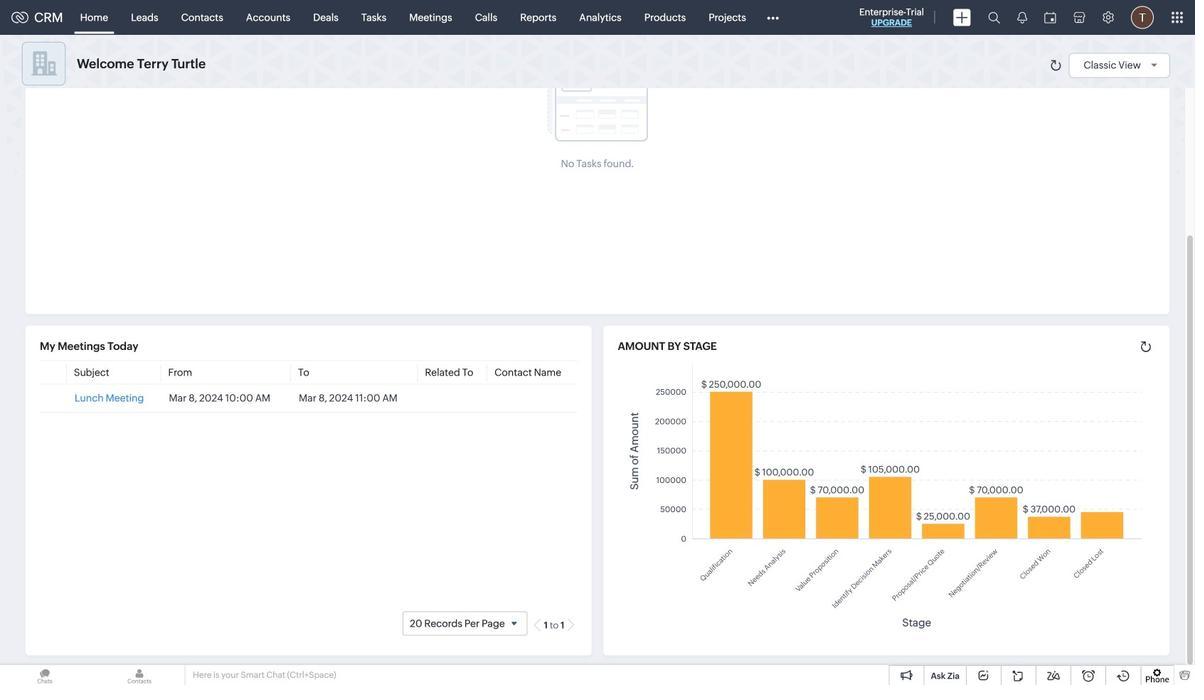 Task type: describe. For each thing, give the bounding box(es) containing it.
create menu image
[[954, 9, 971, 26]]

search element
[[980, 0, 1009, 35]]

signals image
[[1018, 11, 1028, 23]]

profile image
[[1132, 6, 1154, 29]]

calendar image
[[1045, 12, 1057, 23]]

contacts image
[[95, 665, 184, 685]]

create menu element
[[945, 0, 980, 35]]

Other Modules field
[[758, 6, 788, 29]]



Task type: vqa. For each thing, say whether or not it's contained in the screenshot.
region
no



Task type: locate. For each thing, give the bounding box(es) containing it.
search image
[[989, 11, 1001, 23]]

logo image
[[11, 12, 28, 23]]

chats image
[[0, 665, 90, 685]]

profile element
[[1123, 0, 1163, 35]]

signals element
[[1009, 0, 1036, 35]]



